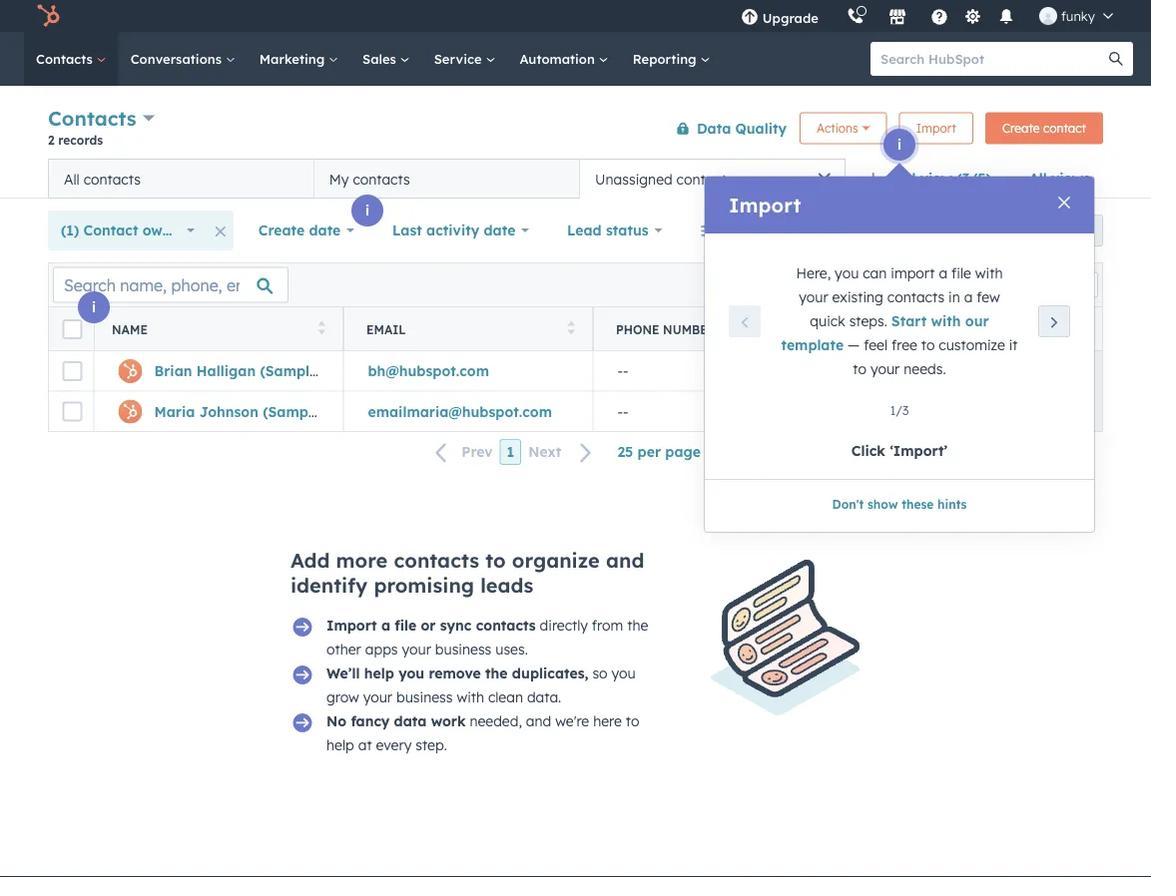 Task type: locate. For each thing, give the bounding box(es) containing it.
(1) inside popup button
[[61, 222, 79, 239]]

all contacts button
[[48, 159, 314, 199]]

1 horizontal spatial with
[[931, 313, 961, 330]]

here
[[593, 713, 622, 730]]

date down my
[[309, 222, 341, 239]]

1 vertical spatial owner
[[927, 322, 974, 337]]

2 press to sort. image from the left
[[817, 321, 825, 335]]

1 horizontal spatial help
[[364, 665, 394, 683]]

create date
[[258, 222, 341, 239]]

menu
[[727, 0, 1127, 32]]

0 horizontal spatial date
[[309, 222, 341, 239]]

you left the remove
[[399, 665, 425, 683]]

view down close image
[[1061, 223, 1087, 238]]

-- button
[[593, 352, 843, 391], [593, 391, 843, 431]]

0 horizontal spatial file
[[395, 617, 417, 635]]

clear all
[[884, 222, 943, 239]]

export button
[[925, 272, 988, 298]]

service
[[434, 50, 486, 67]]

2
[[48, 132, 55, 147]]

0 vertical spatial contacts
[[36, 50, 97, 67]]

view inside save view button
[[1061, 223, 1087, 238]]

1 vertical spatial contact)
[[325, 403, 385, 420]]

press to sort. image
[[568, 321, 575, 335]]

0 vertical spatial --
[[618, 363, 629, 380]]

0 vertical spatial business
[[435, 641, 492, 659]]

menu containing funky
[[727, 0, 1127, 32]]

to right here
[[626, 713, 640, 730]]

0 vertical spatial and
[[606, 548, 645, 573]]

1 vertical spatial --
[[618, 403, 629, 420]]

i button up add view (3/5) at right
[[884, 129, 916, 161]]

view
[[920, 170, 953, 187], [1061, 223, 1087, 238]]

(sample down brian halligan (sample contact) on the top left of page
[[263, 403, 321, 420]]

1 horizontal spatial file
[[952, 265, 972, 282]]

(1) down all contacts
[[61, 222, 79, 239]]

2 horizontal spatial you
[[835, 265, 859, 282]]

show
[[868, 497, 898, 512]]

1 horizontal spatial and
[[606, 548, 645, 573]]

1 vertical spatial contacts
[[48, 106, 136, 131]]

1 vertical spatial import
[[729, 193, 801, 218]]

1 horizontal spatial a
[[939, 265, 948, 282]]

press to sort. element for contact owner
[[1067, 321, 1075, 338]]

contacts down records
[[84, 170, 141, 188]]

brian halligan (sample contact)
[[154, 363, 382, 380]]

0 horizontal spatial add
[[291, 548, 330, 573]]

with inside so you grow your business with clean data.
[[457, 689, 484, 707]]

25 per page
[[618, 443, 701, 461]]

help down no
[[327, 737, 354, 754]]

0 horizontal spatial press to sort. image
[[318, 321, 326, 335]]

emailmaria@hubspot.com
[[368, 403, 552, 420]]

contact) down email
[[322, 363, 382, 380]]

1 vertical spatial add
[[291, 548, 330, 573]]

press to sort. element left —
[[817, 321, 825, 338]]

search image
[[1109, 52, 1123, 66]]

(sample up maria johnson (sample contact)
[[260, 363, 318, 380]]

0 horizontal spatial contact
[[83, 222, 138, 239]]

don't show these hints
[[832, 497, 967, 512]]

save view
[[1030, 223, 1087, 238]]

1 button
[[500, 439, 521, 465]]

clear all button
[[871, 211, 956, 251]]

-- down phone
[[618, 363, 629, 380]]

calling icon image
[[847, 8, 865, 26]]

help down apps
[[364, 665, 394, 683]]

maria johnson (sample contact)
[[154, 403, 385, 420]]

all left views
[[1030, 170, 1047, 187]]

2 horizontal spatial press to sort. image
[[1067, 321, 1075, 335]]

1 vertical spatial create
[[258, 222, 305, 239]]

2 horizontal spatial i
[[898, 136, 902, 153]]

1 horizontal spatial create
[[1003, 121, 1040, 136]]

records
[[58, 132, 103, 147]]

create inside create date popup button
[[258, 222, 305, 239]]

grow
[[327, 689, 359, 707]]

calling icon button
[[839, 3, 873, 29]]

unassigned inside 'button'
[[595, 170, 673, 188]]

0 vertical spatial file
[[952, 265, 972, 282]]

sync
[[440, 617, 472, 635]]

unassigned contacts
[[595, 170, 734, 188]]

0 horizontal spatial create
[[258, 222, 305, 239]]

1 horizontal spatial you
[[612, 665, 636, 683]]

so you grow your business with clean data.
[[327, 665, 636, 707]]

1 vertical spatial help
[[327, 737, 354, 754]]

to right free
[[922, 337, 935, 354]]

2 vertical spatial with
[[457, 689, 484, 707]]

1 vertical spatial i
[[365, 202, 370, 219]]

i button down my contacts
[[352, 195, 383, 227]]

1 vertical spatial a
[[964, 289, 973, 306]]

add for add view (3/5)
[[889, 170, 916, 187]]

— feel free to customize it to your needs.
[[844, 337, 1018, 378]]

add left more
[[291, 548, 330, 573]]

upgrade
[[763, 9, 819, 26]]

1 vertical spatial business
[[396, 689, 453, 707]]

you up existing on the right top of the page
[[835, 265, 859, 282]]

maria
[[154, 403, 195, 420]]

next
[[528, 444, 562, 461]]

create contact button
[[986, 112, 1103, 144]]

0 vertical spatial owner
[[143, 222, 186, 239]]

0 vertical spatial add
[[889, 170, 916, 187]]

settings link
[[961, 5, 986, 26]]

i button left name
[[78, 292, 110, 324]]

1 horizontal spatial contact
[[866, 322, 923, 337]]

your down or
[[402, 641, 431, 659]]

add for add more contacts to organize and identify promising leads
[[291, 548, 330, 573]]

the inside directly from the other apps your business uses.
[[627, 617, 648, 635]]

contacts up records
[[48, 106, 136, 131]]

contacts down the data
[[677, 170, 734, 188]]

it
[[1009, 337, 1018, 354]]

2 vertical spatial a
[[381, 617, 390, 635]]

marketing link
[[247, 32, 351, 86]]

4 press to sort. element from the left
[[1067, 321, 1075, 338]]

business up data
[[396, 689, 453, 707]]

1/3
[[890, 403, 909, 418]]

2 date from the left
[[484, 222, 516, 239]]

save view button
[[995, 215, 1103, 247]]

with down in
[[931, 313, 961, 330]]

date inside create date popup button
[[309, 222, 341, 239]]

your up fancy
[[363, 689, 393, 707]]

unassigned button
[[843, 352, 1092, 391], [843, 391, 1092, 431]]

your down here,
[[799, 289, 828, 306]]

my
[[329, 170, 349, 188]]

clear
[[884, 222, 921, 239]]

0 vertical spatial the
[[627, 617, 648, 635]]

hints
[[938, 497, 967, 512]]

press to sort. image right next icon on the right of page
[[1067, 321, 1075, 335]]

your inside — feel free to customize it to your needs.
[[871, 361, 900, 378]]

1 horizontal spatial the
[[627, 617, 648, 635]]

you right so
[[612, 665, 636, 683]]

business inside directly from the other apps your business uses.
[[435, 641, 492, 659]]

-- button up page
[[593, 391, 843, 431]]

unassigned for bh@hubspot.com
[[867, 363, 945, 380]]

all down the 2 records on the left
[[64, 170, 80, 188]]

1 horizontal spatial add
[[889, 170, 916, 187]]

automation link
[[508, 32, 621, 86]]

-
[[618, 363, 623, 380], [623, 363, 629, 380], [618, 403, 623, 420], [623, 403, 629, 420]]

2 horizontal spatial a
[[964, 289, 973, 306]]

3 press to sort. image from the left
[[1067, 321, 1075, 335]]

(sample for halligan
[[260, 363, 318, 380]]

brian halligan (sample contact) link
[[154, 363, 382, 380]]

press to sort. image up template
[[817, 321, 825, 335]]

we'll help you remove the duplicates,
[[327, 665, 589, 683]]

page
[[665, 443, 701, 461]]

0 horizontal spatial (1)
[[61, 222, 79, 239]]

0 vertical spatial contact
[[83, 222, 138, 239]]

with up few
[[975, 265, 1003, 282]]

1 horizontal spatial date
[[484, 222, 516, 239]]

view for add
[[920, 170, 953, 187]]

from
[[592, 617, 623, 635]]

help image
[[931, 9, 949, 27]]

contacts button
[[48, 104, 155, 133]]

1 -- button from the top
[[593, 352, 843, 391]]

here,
[[796, 265, 831, 282]]

you inside the here, you can import a file with your existing contacts in a few quick steps.
[[835, 265, 859, 282]]

duplicates,
[[512, 665, 589, 683]]

2 -- button from the top
[[593, 391, 843, 431]]

phone number
[[616, 322, 716, 337]]

press to sort. element right next icon on the right of page
[[1067, 321, 1075, 338]]

email
[[366, 322, 406, 337]]

0 vertical spatial import
[[916, 121, 957, 136]]

business up we'll help you remove the duplicates,
[[435, 641, 492, 659]]

to inside needed, and we're here to help at every step.
[[626, 713, 640, 730]]

the
[[627, 617, 648, 635], [485, 665, 508, 683]]

owner down all contacts button
[[143, 222, 186, 239]]

3 press to sort. element from the left
[[817, 321, 825, 338]]

a up apps
[[381, 617, 390, 635]]

press to sort. image for contact owner
[[1067, 321, 1075, 335]]

1 horizontal spatial press to sort. image
[[817, 321, 825, 335]]

sales
[[363, 50, 400, 67]]

0 vertical spatial with
[[975, 265, 1003, 282]]

conversations link
[[119, 32, 247, 86]]

view inside add view (3/5) popup button
[[920, 170, 953, 187]]

advanced filters (1)
[[721, 222, 858, 239]]

date
[[309, 222, 341, 239], [484, 222, 516, 239]]

contacts up import a file or sync contacts
[[394, 548, 479, 573]]

1 vertical spatial i button
[[352, 195, 383, 227]]

1 -- from the top
[[618, 363, 629, 380]]

unassigned button down needs. at the top right
[[843, 391, 1092, 431]]

contacts down hubspot link
[[36, 50, 97, 67]]

0 vertical spatial view
[[920, 170, 953, 187]]

date right activity
[[484, 222, 516, 239]]

unassigned up status
[[595, 170, 673, 188]]

and down data. at the bottom of page
[[526, 713, 552, 730]]

the right from
[[627, 617, 648, 635]]

0 horizontal spatial help
[[327, 737, 354, 754]]

1 vertical spatial with
[[931, 313, 961, 330]]

business inside so you grow your business with clean data.
[[396, 689, 453, 707]]

(1) inside button
[[840, 222, 858, 239]]

contact
[[83, 222, 138, 239], [866, 322, 923, 337]]

contacts down import
[[888, 289, 945, 306]]

marketplaces image
[[889, 9, 907, 27]]

2 horizontal spatial i button
[[884, 129, 916, 161]]

press to sort. image
[[318, 321, 326, 335], [817, 321, 825, 335], [1067, 321, 1075, 335]]

file left or
[[395, 617, 417, 635]]

1 date from the left
[[309, 222, 341, 239]]

2 unassigned button from the top
[[843, 391, 1092, 431]]

1 vertical spatial and
[[526, 713, 552, 730]]

import up other
[[327, 617, 377, 635]]

you inside so you grow your business with clean data.
[[612, 665, 636, 683]]

1
[[507, 443, 514, 461]]

all right clear
[[925, 222, 943, 239]]

our
[[965, 313, 989, 330]]

0 horizontal spatial i button
[[78, 292, 110, 324]]

1 vertical spatial view
[[1061, 223, 1087, 238]]

2 horizontal spatial all
[[1030, 170, 1047, 187]]

2 horizontal spatial import
[[916, 121, 957, 136]]

0 vertical spatial contact)
[[322, 363, 382, 380]]

i down (1) contact owner
[[92, 299, 96, 316]]

1 vertical spatial (sample
[[263, 403, 321, 420]]

owner down in
[[927, 322, 974, 337]]

add
[[889, 170, 916, 187], [291, 548, 330, 573]]

and up from
[[606, 548, 645, 573]]

0 horizontal spatial owner
[[143, 222, 186, 239]]

data quality
[[697, 119, 787, 137]]

press to sort. element left email
[[318, 321, 326, 338]]

2 vertical spatial i
[[92, 299, 96, 316]]

0 horizontal spatial with
[[457, 689, 484, 707]]

unassigned down free
[[867, 363, 945, 380]]

view left (3/5) at the right top of page
[[920, 170, 953, 187]]

1 horizontal spatial view
[[1061, 223, 1087, 238]]

file up in
[[952, 265, 972, 282]]

with down we'll help you remove the duplicates,
[[457, 689, 484, 707]]

0 horizontal spatial import
[[327, 617, 377, 635]]

a right in
[[964, 289, 973, 306]]

-- button down number
[[593, 352, 843, 391]]

contacts banner
[[48, 102, 1103, 159]]

import up add view (3/5) at right
[[916, 121, 957, 136]]

to
[[922, 337, 935, 354], [853, 361, 867, 378], [486, 548, 506, 573], [626, 713, 640, 730]]

i button
[[884, 129, 916, 161], [352, 195, 383, 227], [78, 292, 110, 324]]

help
[[364, 665, 394, 683], [327, 737, 354, 754]]

to inside add more contacts to organize and identify promising leads
[[486, 548, 506, 573]]

2 horizontal spatial with
[[975, 265, 1003, 282]]

1 horizontal spatial import
[[729, 193, 801, 218]]

i down my contacts
[[365, 202, 370, 219]]

reporting link
[[621, 32, 722, 86]]

0 vertical spatial i
[[898, 136, 902, 153]]

import up advanced on the top right of page
[[729, 193, 801, 218]]

add up clear
[[889, 170, 916, 187]]

add inside add more contacts to organize and identify promising leads
[[291, 548, 330, 573]]

contact) down the bh@hubspot.com link
[[325, 403, 385, 420]]

1 vertical spatial unassigned
[[867, 363, 945, 380]]

identify
[[291, 573, 368, 598]]

last
[[393, 222, 422, 239]]

1 (1) from the left
[[61, 222, 79, 239]]

a right import
[[939, 265, 948, 282]]

1 unassigned button from the top
[[843, 352, 1092, 391]]

1 horizontal spatial (1)
[[840, 222, 858, 239]]

press to sort. element for phone number
[[817, 321, 825, 338]]

press to sort. image left email
[[318, 321, 326, 335]]

last activity date button
[[380, 211, 542, 251]]

1 vertical spatial contact
[[866, 322, 923, 337]]

business
[[435, 641, 492, 659], [396, 689, 453, 707]]

these
[[902, 497, 934, 512]]

create inside create contact 'button'
[[1003, 121, 1040, 136]]

to left organize
[[486, 548, 506, 573]]

0 horizontal spatial all
[[64, 170, 80, 188]]

Search name, phone, email addresses, or company search field
[[53, 267, 289, 303]]

2 -- from the top
[[618, 403, 629, 420]]

press to sort. element for email
[[568, 321, 575, 338]]

create
[[1003, 121, 1040, 136], [258, 222, 305, 239]]

0 vertical spatial create
[[1003, 121, 1040, 136]]

all for all views
[[1030, 170, 1047, 187]]

2 press to sort. element from the left
[[568, 321, 575, 338]]

0 vertical spatial unassigned
[[595, 170, 673, 188]]

last activity date
[[393, 222, 516, 239]]

your down 'feel'
[[871, 361, 900, 378]]

press to sort. element
[[318, 321, 326, 338], [568, 321, 575, 338], [817, 321, 825, 338], [1067, 321, 1075, 338]]

unassigned for emailmaria@hubspot.com
[[867, 403, 945, 420]]

0 horizontal spatial and
[[526, 713, 552, 730]]

owner inside popup button
[[143, 222, 186, 239]]

the up clean
[[485, 665, 508, 683]]

1 vertical spatial the
[[485, 665, 508, 683]]

unassigned button down our
[[843, 352, 1092, 391]]

unassigned button for emailmaria@hubspot.com
[[843, 391, 1092, 431]]

press to sort. element left phone
[[568, 321, 575, 338]]

hubspot image
[[36, 4, 60, 28]]

i up add view (3/5) popup button
[[898, 136, 902, 153]]

—
[[848, 337, 860, 354]]

you for import
[[835, 265, 859, 282]]

advanced filters (1) button
[[687, 211, 871, 251]]

2 vertical spatial unassigned
[[867, 403, 945, 420]]

all inside "link"
[[1030, 170, 1047, 187]]

(1)
[[61, 222, 79, 239], [840, 222, 858, 239]]

0 horizontal spatial view
[[920, 170, 953, 187]]

0 vertical spatial (sample
[[260, 363, 318, 380]]

(1) right filters
[[840, 222, 858, 239]]

unassigned up click 'import'
[[867, 403, 945, 420]]

Search HubSpot search field
[[871, 42, 1115, 76]]

2 (1) from the left
[[840, 222, 858, 239]]

-- up 25
[[618, 403, 629, 420]]

add inside popup button
[[889, 170, 916, 187]]



Task type: describe. For each thing, give the bounding box(es) containing it.
marketing
[[259, 50, 329, 67]]

create for create contact
[[1003, 121, 1040, 136]]

start
[[892, 313, 927, 330]]

save
[[1030, 223, 1058, 238]]

-- for emailmaria@hubspot.com
[[618, 403, 629, 420]]

contacts inside 'button'
[[677, 170, 734, 188]]

promising
[[374, 573, 474, 598]]

pagination navigation
[[424, 439, 605, 466]]

emailmaria@hubspot.com button
[[344, 391, 593, 431]]

remove
[[429, 665, 481, 683]]

contact inside popup button
[[83, 222, 138, 239]]

contacts right my
[[353, 170, 410, 188]]

close image
[[1059, 197, 1071, 209]]

status
[[606, 222, 649, 239]]

0 horizontal spatial i
[[92, 299, 96, 316]]

file inside the here, you can import a file with your existing contacts in a few quick steps.
[[952, 265, 972, 282]]

25
[[618, 443, 633, 461]]

views
[[1052, 170, 1091, 187]]

uses.
[[496, 641, 528, 659]]

next button
[[521, 440, 605, 466]]

lead status button
[[554, 211, 675, 251]]

so
[[593, 665, 608, 683]]

-- button for bh@hubspot.com
[[593, 352, 843, 391]]

steps.
[[849, 313, 888, 330]]

advanced
[[721, 222, 791, 239]]

or
[[421, 617, 436, 635]]

import
[[891, 265, 935, 282]]

all contacts
[[64, 170, 141, 188]]

prev button
[[424, 440, 500, 466]]

you for your
[[612, 665, 636, 683]]

can
[[863, 265, 887, 282]]

2 records
[[48, 132, 103, 147]]

to down —
[[853, 361, 867, 378]]

1 horizontal spatial owner
[[927, 322, 974, 337]]

more
[[336, 548, 388, 573]]

don't
[[832, 497, 864, 512]]

johnson
[[199, 403, 259, 420]]

needed, and we're here to help at every step.
[[327, 713, 640, 754]]

customize
[[939, 337, 1005, 354]]

import inside button
[[916, 121, 957, 136]]

start with our template
[[781, 313, 989, 354]]

0 horizontal spatial the
[[485, 665, 508, 683]]

fancy
[[351, 713, 390, 730]]

contact
[[1043, 121, 1087, 136]]

1 horizontal spatial i button
[[352, 195, 383, 227]]

0 vertical spatial help
[[364, 665, 394, 683]]

upgrade image
[[741, 9, 759, 27]]

funky
[[1061, 7, 1095, 24]]

prev
[[462, 444, 493, 461]]

previous image
[[737, 316, 753, 332]]

help inside needed, and we're here to help at every step.
[[327, 737, 354, 754]]

(1) contact owner
[[61, 222, 186, 239]]

contacts inside the here, you can import a file with your existing contacts in a few quick steps.
[[888, 289, 945, 306]]

marketplaces button
[[877, 0, 919, 32]]

contacts inside add more contacts to organize and identify promising leads
[[394, 548, 479, 573]]

create for create date
[[258, 222, 305, 239]]

date inside last activity date popup button
[[484, 222, 516, 239]]

data
[[394, 713, 427, 730]]

hubspot link
[[24, 4, 75, 28]]

other
[[327, 641, 361, 659]]

contacts up uses.
[[476, 617, 536, 635]]

reporting
[[633, 50, 700, 67]]

data
[[697, 119, 731, 137]]

free
[[892, 337, 918, 354]]

brian
[[154, 363, 192, 380]]

no
[[327, 713, 347, 730]]

work
[[431, 713, 466, 730]]

with inside start with our template
[[931, 313, 961, 330]]

at
[[358, 737, 372, 754]]

press to sort. image for phone number
[[817, 321, 825, 335]]

all views
[[1030, 170, 1091, 187]]

next image
[[1047, 316, 1063, 332]]

don't show these hints button
[[832, 492, 967, 516]]

1 press to sort. image from the left
[[318, 321, 326, 335]]

(sample for johnson
[[263, 403, 321, 420]]

notifications button
[[990, 0, 1023, 32]]

2 vertical spatial import
[[327, 617, 377, 635]]

funky town image
[[1039, 7, 1057, 25]]

2 vertical spatial i button
[[78, 292, 110, 324]]

0 horizontal spatial you
[[399, 665, 425, 683]]

contacts inside popup button
[[48, 106, 136, 131]]

25 per page button
[[605, 432, 728, 472]]

click
[[852, 442, 886, 460]]

1 horizontal spatial all
[[925, 222, 943, 239]]

all for all contacts
[[64, 170, 80, 188]]

1 press to sort. element from the left
[[318, 321, 326, 338]]

your inside so you grow your business with clean data.
[[363, 689, 393, 707]]

no fancy data work
[[327, 713, 466, 730]]

activity
[[426, 222, 480, 239]]

settings image
[[964, 8, 982, 26]]

contact) for bh@hubspot.com
[[322, 363, 382, 380]]

every
[[376, 737, 412, 754]]

leads
[[481, 573, 534, 598]]

few
[[977, 289, 1000, 306]]

with inside the here, you can import a file with your existing contacts in a few quick steps.
[[975, 265, 1003, 282]]

apps
[[365, 641, 398, 659]]

0 vertical spatial a
[[939, 265, 948, 282]]

start with our template link
[[781, 313, 989, 354]]

name
[[112, 322, 148, 337]]

organize
[[512, 548, 600, 573]]

my contacts button
[[314, 159, 580, 199]]

quick
[[810, 313, 846, 330]]

actions button
[[800, 112, 887, 144]]

filters
[[795, 222, 835, 239]]

contact) for emailmaria@hubspot.com
[[325, 403, 385, 420]]

and inside needed, and we're here to help at every step.
[[526, 713, 552, 730]]

needs.
[[904, 361, 946, 378]]

0 horizontal spatial a
[[381, 617, 390, 635]]

your inside directly from the other apps your business uses.
[[402, 641, 431, 659]]

contacts link
[[24, 32, 119, 86]]

0 vertical spatial i button
[[884, 129, 916, 161]]

unassigned contacts button
[[580, 159, 846, 199]]

directly
[[540, 617, 588, 635]]

number
[[663, 322, 716, 337]]

quality
[[736, 119, 787, 137]]

bh@hubspot.com button
[[344, 352, 593, 391]]

view for save
[[1061, 223, 1087, 238]]

your inside the here, you can import a file with your existing contacts in a few quick steps.
[[799, 289, 828, 306]]

my contacts
[[329, 170, 410, 188]]

add view (3/5)
[[889, 170, 992, 187]]

-- button for emailmaria@hubspot.com
[[593, 391, 843, 431]]

1 horizontal spatial i
[[365, 202, 370, 219]]

automation
[[520, 50, 599, 67]]

unassigned button for bh@hubspot.com
[[843, 352, 1092, 391]]

emailmaria@hubspot.com link
[[368, 403, 552, 420]]

contact owner
[[866, 322, 974, 337]]

conversations
[[131, 50, 225, 67]]

bh@hubspot.com
[[368, 363, 489, 380]]

help button
[[923, 0, 957, 32]]

notifications image
[[998, 9, 1016, 27]]

1 vertical spatial file
[[395, 617, 417, 635]]

and inside add more contacts to organize and identify promising leads
[[606, 548, 645, 573]]

-- for bh@hubspot.com
[[618, 363, 629, 380]]



Task type: vqa. For each thing, say whether or not it's contained in the screenshot.
progress bar
no



